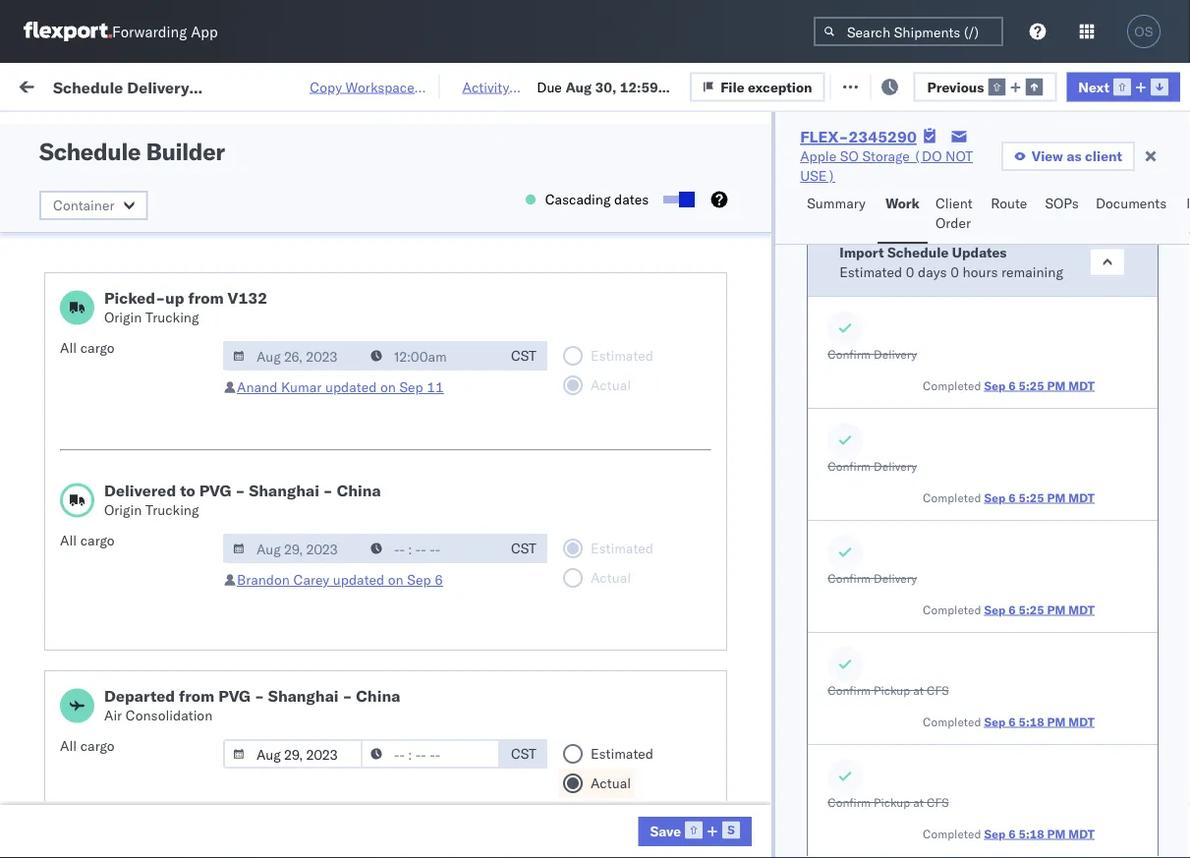 Task type: describe. For each thing, give the bounding box(es) containing it.
all for delivered
[[60, 532, 77, 549]]

1 vertical spatial at
[[914, 683, 924, 698]]

york,
[[185, 780, 217, 798]]

china for delivered to pvg - shanghai - china
[[337, 481, 381, 501]]

flex- down flex-2318886
[[1086, 705, 1128, 722]]

delivery inside "link"
[[99, 184, 150, 202]]

2 sep 6 5:25 pm mdt button from the top
[[985, 490, 1095, 505]]

ocean fcl for integration test account - karl lagerfeld
[[602, 575, 671, 592]]

confirm pickup from los angeles, ca button
[[22, 356, 256, 378]]

2 xiaoyu from the left
[[858, 661, 900, 679]]

flex
[[1054, 161, 1076, 176]]

2342348
[[1128, 618, 1188, 635]]

flex- up client name button
[[801, 127, 849, 147]]

bookings test consignee for flex-1919146
[[858, 142, 1014, 159]]

from down airport, at the top
[[121, 357, 150, 375]]

2248852
[[1128, 791, 1188, 808]]

vandelay for --
[[730, 834, 786, 852]]

documents for second upload customs clearance documents "link" from the bottom
[[45, 584, 116, 601]]

cascading dates
[[545, 191, 649, 208]]

12:59 am mdt, jun 15, 2023
[[317, 445, 507, 462]]

flex id
[[1054, 161, 1091, 176]]

shanghai for from
[[268, 686, 339, 706]]

consignee button
[[848, 156, 1025, 176]]

1 sep 6 5:25 pm mdt button from the top
[[985, 378, 1095, 393]]

from inside confirm pickup from amsterdam airport schiphol, haarlemmermeer, netherlands
[[141, 521, 170, 538]]

ba button
[[1144, 70, 1191, 100]]

by:
[[71, 120, 90, 138]]

schedule delivery appointment link for schedule delivery appointment button to the top
[[41, 270, 238, 290]]

bookings test consignee for flex-1919147
[[858, 402, 1014, 419]]

1 on from the left
[[898, 445, 919, 462]]

angeles, inside the confirm pickup from los angeles, ca link
[[179, 357, 234, 375]]

forwarding app link
[[24, 22, 218, 41]]

schedule pickup from los angeles, ca link for flex-1919147
[[45, 390, 279, 429]]

15,
[[448, 445, 470, 462]]

schedule pickup from los angeles, ca for flex-1889408
[[45, 694, 265, 731]]

integration for flex-2389690
[[858, 445, 925, 462]]

snoozed : no
[[106, 122, 176, 137]]

1 mmm d, yyyy text field from the top
[[223, 341, 363, 371]]

schedule delivery appointment for schedule delivery appointment link related to schedule delivery appointment button to the middle
[[45, 444, 242, 461]]

flex- down flex-2130383 on the bottom right
[[1086, 618, 1128, 635]]

schedule delivery appointment link for bottommost schedule delivery appointment button
[[41, 746, 238, 766]]

fcl for xiaoyu test client
[[646, 661, 671, 679]]

upload for 1st upload customs clearance documents "link" from the bottom
[[45, 651, 90, 668]]

1 xiaoyu test client from the left
[[730, 661, 842, 679]]

work button
[[878, 186, 928, 244]]

bookings test consignee for flex-1893088
[[858, 488, 1014, 505]]

2 ag from the left
[[1050, 445, 1069, 462]]

summary button
[[800, 186, 878, 244]]

proof
[[94, 617, 127, 634]]

fcl for integration test account - swarovski
[[646, 791, 671, 808]]

forwarding
[[112, 22, 187, 41]]

1 confirm pickup at cfs from the top
[[828, 683, 950, 698]]

mdt, for flex-2389690
[[385, 445, 419, 462]]

1 0 from the left
[[907, 263, 915, 280]]

from down confirm pickup from los angeles, ca button
[[153, 391, 182, 408]]

kumar
[[281, 379, 322, 396]]

flex- down 'flex-1857563'
[[1086, 272, 1128, 289]]

0 horizontal spatial file exception
[[721, 78, 813, 95]]

anand kumar updated on sep 11
[[237, 379, 444, 396]]

pickup inside confirm pickup from amsterdam airport schiphol, haarlemmermeer, netherlands
[[95, 521, 138, 538]]

sep 6 5:18 pm mdt button for 1st "confirm pickup at cfs" button from the top
[[985, 714, 1095, 729]]

flex-1889408
[[1086, 705, 1188, 722]]

flex- down flex-1662119
[[1086, 402, 1128, 419]]

11, for jun
[[439, 575, 460, 592]]

unknown for bosch
[[317, 705, 378, 722]]

flex- down flex-1889408
[[1086, 748, 1128, 765]]

container
[[53, 197, 115, 214]]

0 horizontal spatial exception
[[748, 78, 813, 95]]

2 xiaoyu test client from the left
[[858, 661, 970, 679]]

2 vertical spatial 30,
[[452, 748, 473, 765]]

carey
[[294, 571, 330, 589]]

cascading
[[545, 191, 611, 208]]

picked-up from v132 origin trucking
[[104, 288, 268, 326]]

ocean for --
[[602, 834, 642, 852]]

bookings for flex-1919147
[[858, 402, 915, 419]]

2 integration test account - on ag from the left
[[858, 445, 1069, 462]]

flex- up flex-2397337
[[1086, 791, 1128, 808]]

2 -- : -- -- text field from the top
[[361, 740, 501, 769]]

1 vertical spatial 30,
[[452, 272, 473, 289]]

flex-1893088
[[1086, 488, 1188, 505]]

5 completed from the top
[[923, 827, 982, 841]]

demo for flex-1893088
[[785, 488, 821, 505]]

1 5:18 from the top
[[1019, 714, 1045, 729]]

1 xiaoyu from the left
[[730, 661, 772, 679]]

1 cfs from the top
[[927, 683, 950, 698]]

sep 6 5:18 pm mdt button for 1st "confirm pickup at cfs" button from the bottom of the page
[[985, 827, 1095, 841]]

3 sep 6 5:25 pm mdt button from the top
[[985, 602, 1095, 617]]

to for default
[[505, 76, 518, 93]]

pickup inside confirm pickup from new york, ny / newark, nj
[[75, 780, 118, 798]]

2 vertical spatial at
[[914, 795, 924, 810]]

3 5:25 from the top
[[1019, 602, 1045, 617]]

brandon carey updated on sep 6
[[237, 571, 443, 589]]

days
[[919, 263, 948, 280]]

0 horizontal spatial estimated
[[591, 745, 654, 763]]

2 upload customs clearance documents link from the top
[[45, 650, 279, 689]]

consignee inside button
[[858, 161, 914, 176]]

mdt for 2nd sep 6 5:25 pm mdt button from the bottom of the page
[[1069, 490, 1095, 505]]

upload for upload proof of delivery link on the left of page
[[45, 617, 90, 634]]

2 vertical spatial schedule delivery appointment button
[[41, 746, 238, 768]]

integration test account - karl lagerfeld for flex-2130497
[[858, 532, 1114, 549]]

ny
[[220, 780, 238, 798]]

schedule delivery appointment for schedule delivery appointment link related to bottommost schedule delivery appointment button
[[41, 747, 238, 764]]

sops button
[[1038, 186, 1089, 244]]

ram
[[752, 229, 780, 246]]

confirm inside confirm pickup from amsterdam airport schiphol, haarlemmermeer, netherlands
[[41, 521, 92, 538]]

up
[[165, 288, 184, 308]]

departed from pvg - shanghai - china air consolidation
[[104, 686, 401, 724]]

amsterdam
[[173, 521, 245, 538]]

order
[[936, 214, 972, 232]]

anand
[[237, 379, 278, 396]]

numbers
[[41, 151, 98, 168]]

demo for flex-1919147
[[785, 402, 821, 419]]

workitem button
[[12, 156, 285, 176]]

confirm pickup from los angeles, ca link
[[22, 356, 256, 376]]

ocean fcl for integration test account - swarovski
[[602, 791, 671, 808]]

5 resize handle column header from the left
[[824, 152, 848, 859]]

app
[[191, 22, 218, 41]]

2 completed sep 6 5:18 pm mdt from the top
[[923, 827, 1095, 841]]

flex- down flex-1893088
[[1086, 532, 1128, 549]]

shanghai for to
[[249, 481, 320, 501]]

ocean for integration test account - karl lagerfeld
[[602, 575, 642, 592]]

1 confirm pickup at cfs button from the top
[[828, 682, 950, 698]]

confirm delivery completed sep 6 5:25 pm mdt for 2nd sep 6 5:25 pm mdt button from the bottom of the page
[[828, 459, 1095, 505]]

confirm pickup from new york, ny / newark, nj
[[22, 780, 250, 817]]

0 vertical spatial at
[[297, 76, 309, 93]]

1 vertical spatial appointment
[[161, 444, 242, 461]]

upload proof of delivery link
[[45, 616, 197, 636]]

newark,
[[22, 800, 73, 817]]

previous
[[928, 78, 985, 95]]

ba
[[1175, 76, 1191, 93]]

of inside exception: missing bill of lading numbers
[[187, 131, 199, 148]]

message (0)
[[170, 76, 251, 93]]

name
[[765, 161, 796, 176]]

1 horizontal spatial exception
[[976, 76, 1041, 93]]

1 resize handle column header from the left
[[281, 152, 305, 859]]

flex-2342348
[[1086, 618, 1188, 635]]

3 unknown from the top
[[317, 358, 378, 376]]

ocean fcl for xiaoyu test client
[[602, 661, 671, 679]]

next
[[1079, 78, 1110, 95]]

completed for 1st sep 6 5:25 pm mdt button from the top
[[923, 378, 982, 393]]

flex-1662119
[[1086, 358, 1188, 376]]

flex- up flex-2342348 at the bottom of page
[[1086, 575, 1128, 592]]

1919146
[[1128, 142, 1188, 159]]

flex- down flex id button
[[1086, 185, 1128, 203]]

track
[[407, 76, 439, 93]]

origin inside delivered to pvg - shanghai - china origin trucking
[[104, 502, 142, 519]]

os
[[1135, 24, 1154, 39]]

0 vertical spatial 2345290
[[849, 127, 917, 147]]

consolidation
[[126, 707, 213, 724]]

1 vertical spatial work
[[886, 195, 920, 212]]

upload for second upload customs clearance documents "link" from the bottom
[[45, 564, 90, 581]]

schedule pickup from los angeles international airport link
[[45, 217, 279, 256]]

ca for flex-1893088
[[45, 497, 64, 514]]

exception: missing bill of lading numbers
[[41, 131, 245, 168]]

exception: missing bill of lading numbers link
[[41, 130, 295, 170]]

schedule pickup from los angeles, ca link for flex-1889408
[[45, 693, 279, 732]]

ocean fcl for vandelay west
[[602, 358, 671, 376]]

2 confirm pickup at cfs from the top
[[828, 795, 950, 810]]

flexport demo consignee for flex-1919146
[[730, 142, 891, 159]]

1 5:25 from the top
[[1019, 378, 1045, 393]]

save
[[650, 823, 682, 840]]

3:59
[[317, 532, 347, 549]]

airport inside schedule pickup from los angeles international airport
[[129, 237, 172, 255]]

confirm delivery link
[[45, 183, 150, 203]]

1893088
[[1128, 488, 1188, 505]]

6 unknown from the top
[[317, 791, 378, 808]]

mdt for 1st sep 6 5:25 pm mdt button from the top
[[1069, 378, 1095, 393]]

view as client button
[[1002, 142, 1136, 171]]

jun for 15,
[[422, 445, 445, 462]]

brandon
[[237, 571, 290, 589]]

unknown for studio
[[317, 315, 378, 332]]

1 upload customs clearance documents from the top
[[45, 564, 215, 601]]

0 vertical spatial on
[[388, 76, 403, 93]]

studio apparel
[[730, 315, 822, 332]]

flex- up flex-1893088
[[1086, 445, 1128, 462]]

flex-2130497
[[1086, 532, 1188, 549]]

4 resize handle column header from the left
[[696, 152, 720, 859]]

account for flex-2389690
[[959, 445, 1010, 462]]

schedule inside schedule pickup from los angeles international airport
[[45, 218, 103, 235]]

2 vertical spatial 2345290
[[1128, 748, 1188, 765]]

upload proof of delivery
[[45, 617, 197, 634]]

flex-2130383
[[1086, 575, 1188, 592]]

0 vertical spatial schedule delivery appointment button
[[41, 270, 238, 292]]

1 horizontal spatial file
[[949, 76, 973, 93]]

28,
[[449, 402, 470, 419]]

client name button
[[720, 156, 828, 176]]

delivered to pvg - shanghai - china origin trucking
[[104, 481, 381, 519]]

from up amsterdam
[[153, 477, 182, 495]]

am inside the due aug 30, 12:59 am
[[566, 98, 589, 115]]

2 mmm d, yyyy text field from the top
[[223, 740, 363, 769]]

lcl for vandelay
[[646, 834, 670, 852]]

-- for apparel
[[858, 315, 875, 332]]

feb
[[421, 402, 446, 419]]

flex- down flex-2258423
[[1086, 358, 1128, 376]]

2 cfs from the top
[[927, 795, 950, 810]]

schedule pickup from los angeles international airport
[[45, 218, 261, 255]]

lcl for integration test account - on ag
[[646, 445, 670, 462]]

flex-2397337
[[1086, 834, 1188, 852]]

barajas
[[45, 324, 92, 341]]

flex-2345290 link
[[801, 127, 917, 147]]

angeles, for flex-1919147
[[211, 391, 265, 408]]

west
[[918, 358, 949, 376]]

os button
[[1122, 9, 1167, 54]]

clearance for 1st upload customs clearance documents "link" from the bottom
[[152, 651, 215, 668]]

5 mdt from the top
[[1069, 827, 1095, 841]]

from inside picked-up from v132 origin trucking
[[188, 288, 224, 308]]

cargo for picked-
[[80, 339, 115, 356]]

confirm inside confirm pickup from new york, ny / newark, nj
[[22, 780, 72, 798]]

flex-1857563
[[1086, 229, 1188, 246]]

11, for sep
[[442, 661, 464, 679]]

schedule inside schedule pickup from madrid– barajas airport, madrid, spain
[[45, 304, 103, 322]]

flex- up id
[[1086, 142, 1128, 159]]

2 on from the left
[[1026, 445, 1047, 462]]

2 vertical spatial appointment
[[157, 747, 238, 764]]

upload customs clearance documents inside button
[[45, 651, 215, 687]]

confirm delivery
[[45, 184, 150, 202]]

origin inside picked-up from v132 origin trucking
[[104, 309, 142, 326]]

2 0 from the left
[[951, 263, 960, 280]]

ocean for integration test account - on ag
[[602, 445, 642, 462]]

import for import work
[[72, 76, 117, 93]]

2 5:18 from the top
[[1019, 827, 1045, 841]]

schedule pickup from madrid– barajas airport, madrid, spain
[[45, 304, 237, 341]]

0 vertical spatial appointment
[[157, 271, 238, 288]]

bookings for flex-1919146
[[858, 142, 915, 159]]

1 integration test account - on ag from the left
[[730, 445, 941, 462]]

flex-1919146
[[1086, 142, 1188, 159]]

karl for flex-2130497
[[1026, 532, 1051, 549]]

client
[[1086, 148, 1123, 165]]

-- for ocean
[[858, 705, 875, 722]]

on for delivered to pvg - shanghai - china
[[388, 571, 404, 589]]

4 completed from the top
[[923, 714, 982, 729]]

0 vertical spatial work
[[120, 76, 155, 93]]

vandelay for vandelay west
[[730, 358, 786, 376]]



Task type: locate. For each thing, give the bounding box(es) containing it.
1 vertical spatial schedule delivery appointment
[[45, 444, 242, 461]]

4 ocean fcl from the top
[[602, 791, 671, 808]]

pvg up ny at the left of the page
[[219, 686, 251, 706]]

upload left proof
[[45, 617, 90, 634]]

-- : -- -- text field
[[361, 341, 501, 371], [361, 740, 501, 769]]

all cargo for delivered
[[60, 532, 115, 549]]

2 vertical spatial confirm delivery completed sep 6 5:25 pm mdt
[[828, 571, 1095, 617]]

so inside "apple so storage (do not use)" link
[[841, 148, 859, 165]]

from inside confirm pickup from new york, ny / newark, nj
[[121, 780, 150, 798]]

2 customs from the top
[[94, 651, 149, 668]]

documents down netherlands on the left bottom
[[45, 584, 116, 601]]

origin down delivered
[[104, 502, 142, 519]]

0 vertical spatial aug
[[566, 78, 592, 95]]

schedule pickup from los angeles, ca for flex-1919147
[[45, 391, 265, 428]]

pvg up amsterdam
[[199, 481, 232, 501]]

1 vertical spatial flexport demo consignee
[[730, 402, 891, 419]]

None checkbox
[[664, 196, 692, 204]]

confirm pickup from new york, ny / newark, nj button
[[22, 779, 283, 821]]

aug inside the due aug 30, 12:59 am
[[566, 78, 592, 95]]

to inside button
[[505, 76, 518, 93]]

so
[[841, 148, 859, 165], [770, 272, 788, 289], [898, 272, 916, 289], [770, 618, 788, 635], [898, 618, 916, 635], [770, 748, 788, 765], [898, 748, 916, 765]]

from down upload customs clearance documents button
[[153, 694, 182, 711]]

completed for 2nd sep 6 5:25 pm mdt button from the bottom of the page
[[923, 490, 982, 505]]

0 horizontal spatial xiaoyu
[[730, 661, 772, 679]]

confirm pickup from amsterdam airport schiphol, haarlemmermeer, netherlands link
[[41, 520, 295, 577]]

confirm
[[45, 184, 95, 202], [828, 347, 871, 361], [22, 357, 72, 375], [828, 459, 871, 474], [41, 521, 92, 538], [828, 571, 871, 586], [828, 683, 871, 698], [22, 780, 72, 798], [828, 795, 871, 810]]

bookings for flex-1893088
[[858, 488, 915, 505]]

2 vertical spatial bookings
[[858, 488, 915, 505]]

schedule pickup from los angeles, ca link
[[45, 390, 279, 429], [45, 476, 279, 516], [45, 693, 279, 732]]

0 horizontal spatial file
[[721, 78, 745, 95]]

mdt for third sep 6 5:25 pm mdt button from the top
[[1069, 602, 1095, 617]]

1 vertical spatial schedule delivery appointment button
[[45, 443, 242, 465]]

1 vertical spatial flex-2345290
[[1086, 272, 1188, 289]]

0 vertical spatial pvg
[[199, 481, 232, 501]]

shanghai inside 'departed from pvg - shanghai - china air consolidation'
[[268, 686, 339, 706]]

(0)
[[226, 76, 251, 93]]

6 resize handle column header from the left
[[1021, 152, 1044, 859]]

schedule delivery appointment link
[[41, 270, 238, 290], [45, 443, 242, 463], [41, 746, 238, 766]]

1 vertical spatial cst
[[511, 540, 537, 557]]

0 vertical spatial schedule pickup from los angeles, ca
[[45, 391, 265, 428]]

2 vertical spatial schedule pickup from los angeles, ca link
[[45, 693, 279, 732]]

china
[[337, 481, 381, 501], [356, 686, 401, 706]]

pickup inside schedule pickup from madrid– barajas airport, madrid, spain
[[107, 304, 149, 322]]

file down search shipments (/) text field
[[949, 76, 973, 93]]

schedule delivery appointment button up schedule pickup from madrid– barajas airport, madrid, spain
[[41, 270, 238, 292]]

integration test account - karl lagerfeld
[[858, 532, 1114, 549], [858, 575, 1114, 592]]

1 vertical spatial confirm delivery completed sep 6 5:25 pm mdt
[[828, 459, 1095, 505]]

3 cst from the top
[[511, 745, 537, 763]]

upload down upload proof of delivery button
[[45, 651, 90, 668]]

mdt up flex-2342348 at the bottom of page
[[1069, 602, 1095, 617]]

on up mst,
[[381, 379, 396, 396]]

1 ocean lcl from the top
[[602, 445, 670, 462]]

mdt,
[[385, 272, 419, 289], [385, 445, 419, 462], [375, 532, 409, 549], [375, 575, 409, 592], [376, 661, 411, 679], [385, 748, 419, 765]]

2 vertical spatial flexport demo consignee
[[730, 488, 891, 505]]

confirm delivery completed sep 6 5:25 pm mdt for 1st sep 6 5:25 pm mdt button from the top
[[828, 347, 1095, 393]]

all cargo for departed
[[60, 738, 115, 755]]

summary
[[808, 195, 866, 212]]

flex- up flex-1889408
[[1086, 661, 1128, 679]]

1 cargo from the top
[[80, 339, 115, 356]]

11, down -- : -- -- text box
[[439, 575, 460, 592]]

1 trucking from the top
[[146, 309, 199, 326]]

apparel
[[774, 315, 822, 332]]

flexport. image
[[24, 22, 112, 41]]

schedule pickup from los angeles, ca up haarlemmermeer,
[[45, 477, 265, 514]]

all cargo for picked-
[[60, 339, 115, 356]]

china inside delivered to pvg - shanghai - china origin trucking
[[337, 481, 381, 501]]

2 demo from the top
[[785, 402, 821, 419]]

2 flexport from the top
[[730, 402, 781, 419]]

view as client
[[1032, 148, 1123, 165]]

studio
[[730, 315, 770, 332]]

schiphol,
[[41, 540, 100, 558]]

3 resize handle column header from the left
[[568, 152, 592, 859]]

from inside 'departed from pvg - shanghai - china air consolidation'
[[179, 686, 215, 706]]

shanghai inside delivered to pvg - shanghai - china origin trucking
[[249, 481, 320, 501]]

1 lcl from the top
[[646, 445, 670, 462]]

airport
[[129, 237, 172, 255], [249, 521, 292, 538]]

2 vertical spatial flexport
[[730, 488, 781, 505]]

flex-2345290 for schedule delivery appointment button to the top
[[1086, 272, 1188, 289]]

china up 3:59
[[337, 481, 381, 501]]

missing
[[111, 131, 159, 148]]

demo for flex-1919146
[[785, 142, 821, 159]]

vandelay left west
[[858, 358, 914, 376]]

MMM D, YYYY text field
[[223, 341, 363, 371], [223, 740, 363, 769]]

schedule pickup from los angeles, ca down upload customs clearance documents button
[[45, 694, 265, 731]]

1 vertical spatial schedule pickup from los angeles, ca
[[45, 477, 265, 514]]

confirm delivery button for 1st sep 6 5:25 pm mdt button from the top
[[828, 346, 918, 362]]

0 vertical spatial 30,
[[596, 78, 617, 95]]

updated for delivered to pvg - shanghai - china
[[333, 571, 385, 589]]

30, inside the due aug 30, 12:59 am
[[596, 78, 617, 95]]

flex- down 'flex-2248852'
[[1086, 834, 1128, 852]]

schedule inside import schedule updates estimated 0 days 0 hours remaining
[[888, 243, 949, 261]]

pvg for to
[[199, 481, 232, 501]]

spain
[[199, 324, 234, 341]]

import inside import work button
[[72, 76, 117, 93]]

1 vertical spatial all
[[60, 532, 77, 549]]

1 vertical spatial on
[[381, 379, 396, 396]]

workitem
[[22, 161, 73, 176]]

1 completed sep 6 5:18 pm mdt from the top
[[923, 714, 1095, 729]]

documents up 'flex-1857563'
[[1096, 195, 1168, 212]]

1 mdt from the top
[[1069, 378, 1095, 393]]

to inside delivered to pvg - shanghai - china origin trucking
[[180, 481, 195, 501]]

updates
[[953, 243, 1008, 261]]

1 vertical spatial confirm pickup at cfs button
[[828, 795, 950, 810]]

integration for flex-2248852
[[858, 791, 925, 808]]

los down "madrid,"
[[154, 357, 176, 375]]

from up "madrid,"
[[153, 304, 182, 322]]

1 vertical spatial to
[[180, 481, 195, 501]]

0 right the days
[[951, 263, 960, 280]]

11
[[427, 379, 444, 396]]

work down "apple so storage (do not use)" link
[[886, 195, 920, 212]]

reset to default filters
[[464, 76, 612, 93]]

mdt down swarovski
[[1069, 827, 1095, 841]]

0 vertical spatial integration test account - karl lagerfeld
[[858, 532, 1114, 549]]

los inside schedule pickup from los angeles international airport
[[185, 218, 207, 235]]

1 demo from the top
[[785, 142, 821, 159]]

2 -- from the top
[[858, 315, 875, 332]]

swarovski
[[1026, 791, 1089, 808]]

clearance down haarlemmermeer,
[[152, 564, 215, 581]]

to right the "reset"
[[505, 76, 518, 93]]

on for picked-up from v132
[[381, 379, 396, 396]]

netherlands
[[41, 560, 118, 577]]

0 vertical spatial to
[[505, 76, 518, 93]]

karl for flex-2130383
[[1026, 575, 1051, 592]]

from left new
[[121, 780, 150, 798]]

2 flexport demo consignee from the top
[[730, 402, 891, 419]]

1 clearance from the top
[[152, 564, 215, 581]]

mdt, for flex-2318886
[[376, 661, 411, 679]]

1 vertical spatial integration test account - karl lagerfeld
[[858, 575, 1114, 592]]

1:00 am mdt, sep 11, 2023
[[317, 661, 501, 679]]

karl left flex-2130383 on the bottom right
[[1026, 575, 1051, 592]]

clearance inside button
[[152, 651, 215, 668]]

1 vertical spatial 12:59 am mdt, aug 30, 2023
[[317, 748, 511, 765]]

jun for 11,
[[413, 575, 435, 592]]

0 vertical spatial documents
[[1096, 195, 1168, 212]]

2 5:25 from the top
[[1019, 490, 1045, 505]]

lagerfeld
[[1055, 532, 1114, 549], [1055, 575, 1114, 592]]

0 vertical spatial lagerfeld
[[1055, 532, 1114, 549]]

documents inside button
[[45, 670, 116, 687]]

0 vertical spatial upload customs clearance documents
[[45, 564, 215, 601]]

2 cst from the top
[[511, 540, 537, 557]]

11, down 4:00 pm mdt, jun 11, 2023
[[442, 661, 464, 679]]

flex-2345290 for bottommost schedule delivery appointment button
[[1086, 748, 1188, 765]]

completed sep 6 5:18 pm mdt down integration test account - swarovski
[[923, 827, 1095, 841]]

mdt, for flex-2130383
[[375, 575, 409, 592]]

cargo up confirm pickup from los angeles, ca
[[80, 339, 115, 356]]

1 all cargo from the top
[[60, 339, 115, 356]]

all cargo up netherlands on the left bottom
[[60, 532, 115, 549]]

3 fcl from the top
[[646, 661, 671, 679]]

confirm inside "link"
[[45, 184, 95, 202]]

unknown for ac
[[317, 229, 378, 246]]

2 12:59 am mdt, aug 30, 2023 from the top
[[317, 748, 511, 765]]

0 horizontal spatial xiaoyu test client
[[730, 661, 842, 679]]

all for picked-
[[60, 339, 77, 356]]

mdt, for flex-2130497
[[375, 532, 409, 549]]

3 all cargo from the top
[[60, 738, 115, 755]]

1 confirm delivery completed sep 6 5:25 pm mdt from the top
[[828, 347, 1095, 393]]

aug for bottommost schedule delivery appointment button
[[422, 748, 449, 765]]

1 all from the top
[[60, 339, 77, 356]]

schedule delivery appointment link up schedule pickup from madrid– barajas airport, madrid, spain
[[41, 270, 238, 290]]

clearance up departed
[[152, 651, 215, 668]]

china for departed from pvg - shanghai - china
[[356, 686, 401, 706]]

of right proof
[[130, 617, 143, 634]]

customs inside button
[[94, 651, 149, 668]]

12:59 am mdt, aug 30, 2023
[[317, 272, 511, 289], [317, 748, 511, 765]]

2 ocean lcl from the top
[[602, 834, 670, 852]]

los down upload customs clearance documents button
[[185, 694, 207, 711]]

mdt down flex-1662119
[[1069, 378, 1095, 393]]

0 horizontal spatial to
[[180, 481, 195, 501]]

3 -- from the top
[[858, 705, 875, 722]]

1 origin from the top
[[104, 309, 142, 326]]

2 vertical spatial bookings test consignee
[[858, 488, 1014, 505]]

customs down upload proof of delivery button
[[94, 651, 149, 668]]

sep 6 5:25 pm mdt button
[[985, 378, 1095, 393], [985, 490, 1095, 505], [985, 602, 1095, 617]]

anand kumar updated on sep 11 button
[[237, 379, 444, 396]]

schedule delivery appointment link for schedule delivery appointment button to the middle
[[45, 443, 242, 463]]

8 resize handle column header from the left
[[1178, 152, 1191, 859]]

customs down haarlemmermeer,
[[94, 564, 149, 581]]

mmm d, yyyy text field up kumar
[[223, 341, 363, 371]]

0 vertical spatial of
[[187, 131, 199, 148]]

lagerfeld down flex-1893088
[[1055, 532, 1114, 549]]

jun down -- : -- -- text box
[[413, 575, 435, 592]]

1 vertical spatial aug
[[422, 272, 449, 289]]

los for flex-1889408
[[185, 694, 207, 711]]

schedule pickup from los angeles, ca for flex-1893088
[[45, 477, 265, 514]]

cargo for delivered
[[80, 532, 115, 549]]

delivered
[[104, 481, 176, 501]]

0 vertical spatial flexport demo consignee
[[730, 142, 891, 159]]

1 vertical spatial airport
[[249, 521, 292, 538]]

remaining
[[1002, 263, 1064, 280]]

3 cargo from the top
[[80, 738, 115, 755]]

flex-2397337 button
[[1054, 830, 1191, 857], [1054, 830, 1191, 857]]

upload customs clearance documents
[[45, 564, 215, 601], [45, 651, 215, 687]]

0 vertical spatial customs
[[94, 564, 149, 581]]

customs for 1st upload customs clearance documents "link" from the bottom
[[94, 651, 149, 668]]

1 flexport demo consignee from the top
[[730, 142, 891, 159]]

1 horizontal spatial ag
[[1050, 445, 1069, 462]]

exception up view in the top of the page
[[976, 76, 1041, 93]]

3 flexport from the top
[[730, 488, 781, 505]]

0 vertical spatial flexport
[[730, 142, 781, 159]]

2 confirm pickup at cfs button from the top
[[828, 795, 950, 810]]

3 confirm delivery completed sep 6 5:25 pm mdt from the top
[[828, 571, 1095, 617]]

0 vertical spatial 5:25
[[1019, 378, 1045, 393]]

5:18 down swarovski
[[1019, 827, 1045, 841]]

trucking down the up
[[146, 309, 199, 326]]

12:59 inside the due aug 30, 12:59 am
[[620, 78, 659, 95]]

documents inside button
[[1096, 195, 1168, 212]]

1 lagerfeld from the top
[[1055, 532, 1114, 549]]

3 schedule pickup from los angeles, ca link from the top
[[45, 693, 279, 732]]

account for flex-2130383
[[959, 575, 1010, 592]]

flex-2318555
[[1086, 185, 1188, 203]]

1 vertical spatial cargo
[[80, 532, 115, 549]]

all for departed
[[60, 738, 77, 755]]

from up consolidation at the left of the page
[[179, 686, 215, 706]]

0 vertical spatial china
[[337, 481, 381, 501]]

schedule delivery appointment up delivered
[[45, 444, 242, 461]]

file exception up client name button
[[721, 78, 813, 95]]

as
[[1067, 148, 1082, 165]]

confirm delivery completed sep 6 5:25 pm mdt for third sep 6 5:25 pm mdt button from the top
[[828, 571, 1095, 617]]

on
[[898, 445, 919, 462], [1026, 445, 1047, 462]]

schedule pickup from los angeles, ca link for flex-1893088
[[45, 476, 279, 516]]

vandelay
[[730, 358, 786, 376], [858, 358, 914, 376], [730, 834, 786, 852]]

4:00 pm mdt, jun 11, 2023
[[317, 575, 498, 592]]

2 karl from the top
[[1026, 575, 1051, 592]]

schedule delivery appointment for schedule delivery appointment button to the top's schedule delivery appointment link
[[41, 271, 238, 288]]

aug for schedule delivery appointment button to the top
[[422, 272, 449, 289]]

all cargo up confirm pickup from los angeles, ca
[[60, 339, 115, 356]]

1 vertical spatial 5:18
[[1019, 827, 1045, 841]]

3:59 pm mdt, may 9, 2023
[[317, 532, 494, 549]]

import down summary
[[840, 243, 885, 261]]

karl left flex-2130497
[[1026, 532, 1051, 549]]

0 vertical spatial bookings test consignee
[[858, 142, 1014, 159]]

route button
[[984, 186, 1038, 244]]

los left angeles
[[185, 218, 207, 235]]

2 vertical spatial upload
[[45, 651, 90, 668]]

1 vertical spatial jun
[[413, 575, 435, 592]]

3 bookings from the top
[[858, 488, 915, 505]]

bosch ocean test
[[730, 705, 842, 722]]

ca up newark,
[[45, 713, 64, 731]]

los inside button
[[154, 357, 176, 375]]

upload proof of delivery button
[[45, 616, 197, 638]]

flexport demo consignee for flex-1893088
[[730, 488, 891, 505]]

3 schedule pickup from los angeles, ca from the top
[[45, 694, 265, 731]]

cst for delivered to pvg - shanghai - china
[[511, 540, 537, 557]]

1 schedule pickup from los angeles, ca from the top
[[45, 391, 265, 428]]

2 mdt from the top
[[1069, 490, 1095, 505]]

0 vertical spatial 12:59 am mdt, aug 30, 2023
[[317, 272, 511, 289]]

1 schedule pickup from los angeles, ca link from the top
[[45, 390, 279, 429]]

shanghai up mmm d, yyyy text box at left bottom
[[249, 481, 320, 501]]

2 origin from the top
[[104, 502, 142, 519]]

exception: missing bill of lading numbers button
[[41, 130, 295, 172]]

0 horizontal spatial 0
[[907, 263, 915, 280]]

0 vertical spatial flex-2345290
[[801, 127, 917, 147]]

3 upload from the top
[[45, 651, 90, 668]]

0 vertical spatial sep 6 5:18 pm mdt button
[[985, 714, 1095, 729]]

Search Shipments (/) text field
[[814, 17, 1004, 46]]

2345290 down 1857563
[[1128, 272, 1188, 289]]

1 horizontal spatial of
[[187, 131, 199, 148]]

clearance for second upload customs clearance documents "link" from the bottom
[[152, 564, 215, 581]]

pvg inside delivered to pvg - shanghai - china origin trucking
[[199, 481, 232, 501]]

2 ocean fcl from the top
[[602, 575, 671, 592]]

3 flexport demo consignee from the top
[[730, 488, 891, 505]]

1 vertical spatial confirm pickup at cfs
[[828, 795, 950, 810]]

mdt down flex-2318886
[[1069, 714, 1095, 729]]

import for import schedule updates estimated 0 days 0 hours remaining
[[840, 243, 885, 261]]

customs for second upload customs clearance documents "link" from the bottom
[[94, 564, 149, 581]]

of
[[187, 131, 199, 148], [130, 617, 143, 634]]

next button
[[1067, 72, 1181, 102]]

1 horizontal spatial 0
[[951, 263, 960, 280]]

to up amsterdam
[[180, 481, 195, 501]]

integration test account - on ag
[[730, 445, 941, 462], [858, 445, 1069, 462]]

schedule builder
[[39, 137, 225, 166]]

angeles
[[211, 218, 261, 235]]

4 mdt from the top
[[1069, 714, 1095, 729]]

client name
[[730, 161, 796, 176]]

resize handle column header
[[281, 152, 305, 859], [500, 152, 523, 859], [568, 152, 592, 859], [696, 152, 720, 859], [824, 152, 848, 859], [1021, 152, 1044, 859], [1156, 152, 1179, 859], [1178, 152, 1191, 859]]

pvg inside 'departed from pvg - shanghai - china air consolidation'
[[219, 686, 251, 706]]

trucking inside picked-up from v132 origin trucking
[[146, 309, 199, 326]]

1 upload customs clearance documents link from the top
[[45, 563, 279, 602]]

1 ag from the left
[[922, 445, 941, 462]]

flex-2345290 down 'flex-1857563'
[[1086, 272, 1188, 289]]

-- : -- -- text field
[[361, 534, 501, 564]]

work
[[120, 76, 155, 93], [886, 195, 920, 212]]

flexport for unknown
[[730, 488, 781, 505]]

0 vertical spatial completed sep 6 5:18 pm mdt
[[923, 714, 1095, 729]]

3 bookings test consignee from the top
[[858, 488, 1014, 505]]

1 vertical spatial sep 6 5:25 pm mdt button
[[985, 490, 1095, 505]]

trucking inside delivered to pvg - shanghai - china origin trucking
[[146, 502, 199, 519]]

3 demo from the top
[[785, 488, 821, 505]]

upload customs clearance documents up upload proof of delivery
[[45, 564, 215, 601]]

updated right kumar
[[325, 379, 377, 396]]

completed sep 6 5:18 pm mdt up integration test account - swarovski
[[923, 714, 1095, 729]]

2318555
[[1128, 185, 1188, 203]]

china down 1:00 am mdt, sep 11, 2023
[[356, 686, 401, 706]]

air inside 'departed from pvg - shanghai - china air consolidation'
[[104, 707, 122, 724]]

2 bookings test consignee from the top
[[858, 402, 1014, 419]]

1 vertical spatial flexport
[[730, 402, 781, 419]]

china inside 'departed from pvg - shanghai - china air consolidation'
[[356, 686, 401, 706]]

0 vertical spatial all
[[60, 339, 77, 356]]

forwarding app
[[112, 22, 218, 41]]

all cargo up nj
[[60, 738, 115, 755]]

integration for flex-2130497
[[858, 532, 925, 549]]

ocean lcl for vandelay
[[602, 834, 670, 852]]

2 vertical spatial sep 6 5:25 pm mdt button
[[985, 602, 1095, 617]]

schedule delivery appointment up schedule pickup from madrid– barajas airport, madrid, spain
[[41, 271, 238, 288]]

2 vertical spatial schedule delivery appointment link
[[41, 746, 238, 766]]

flexport
[[730, 142, 781, 159], [730, 402, 781, 419], [730, 488, 781, 505]]

1 vertical spatial lagerfeld
[[1055, 575, 1114, 592]]

storage inside "apple so storage (do not use)" link
[[863, 148, 910, 165]]

1 vertical spatial china
[[356, 686, 401, 706]]

no
[[161, 122, 176, 137]]

all up newark,
[[60, 738, 77, 755]]

integration for flex-2130383
[[858, 575, 925, 592]]

xiaoyu test client
[[730, 661, 842, 679], [858, 661, 970, 679]]

1 bookings from the top
[[858, 142, 915, 159]]

route
[[991, 195, 1028, 212]]

updated for picked-up from v132
[[325, 379, 377, 396]]

flex- down 'flex-2318555'
[[1086, 229, 1128, 246]]

los for flex-1919147
[[185, 391, 207, 408]]

3 mdt from the top
[[1069, 602, 1095, 617]]

confirm pickup from amsterdam airport schiphol, haarlemmermeer, netherlands button
[[41, 520, 295, 577]]

fcl for vandelay west
[[646, 358, 671, 376]]

2 confirm delivery completed sep 6 5:25 pm mdt from the top
[[828, 459, 1095, 505]]

madrid,
[[147, 324, 195, 341]]

1 horizontal spatial airport
[[249, 521, 292, 538]]

sep 6 5:18 pm mdt button down swarovski
[[985, 827, 1095, 841]]

1 vertical spatial estimated
[[591, 745, 654, 763]]

bookings test consignee
[[858, 142, 1014, 159], [858, 402, 1014, 419], [858, 488, 1014, 505]]

airport inside confirm pickup from amsterdam airport schiphol, haarlemmermeer, netherlands
[[249, 521, 292, 538]]

1 12:59 am mdt, aug 30, 2023 from the top
[[317, 272, 511, 289]]

5:18 up swarovski
[[1019, 714, 1045, 729]]

2 upload from the top
[[45, 617, 90, 634]]

pm
[[1048, 378, 1066, 393], [1048, 490, 1066, 505], [350, 532, 371, 549], [350, 575, 371, 592], [1048, 602, 1066, 617], [1048, 714, 1066, 729], [1048, 827, 1066, 841]]

2 clearance from the top
[[152, 651, 215, 668]]

0 vertical spatial all cargo
[[60, 339, 115, 356]]

los for flex-1893088
[[185, 477, 207, 495]]

1 -- from the top
[[858, 229, 875, 246]]

2 lagerfeld from the top
[[1055, 575, 1114, 592]]

from inside schedule pickup from los angeles international airport
[[153, 218, 182, 235]]

0 vertical spatial estimated
[[840, 263, 903, 280]]

from inside schedule pickup from madrid– barajas airport, madrid, spain
[[153, 304, 182, 322]]

2 cargo from the top
[[80, 532, 115, 549]]

0 vertical spatial upload customs clearance documents link
[[45, 563, 279, 602]]

flex-2345290 up summary
[[801, 127, 917, 147]]

4 -- from the top
[[858, 834, 875, 852]]

2 bookings from the top
[[858, 402, 915, 419]]

1 vertical spatial 11,
[[442, 661, 464, 679]]

origin down picked-
[[104, 309, 142, 326]]

actual
[[591, 775, 631, 792]]

2 vertical spatial aug
[[422, 748, 449, 765]]

flexport for 12:59 am mst, feb 28, 2023
[[730, 402, 781, 419]]

trucking down delivered
[[146, 502, 199, 519]]

angeles, up amsterdam
[[211, 477, 265, 495]]

picked-
[[104, 288, 165, 308]]

lagerfeld for flex-2130497
[[1055, 532, 1114, 549]]

nj
[[77, 800, 93, 817]]

pvg for from
[[219, 686, 251, 706]]

of inside button
[[130, 617, 143, 634]]

client order
[[936, 195, 973, 232]]

vandelay down studio at top
[[730, 358, 786, 376]]

0 vertical spatial clearance
[[152, 564, 215, 581]]

flexport demo consignee for flex-1919147
[[730, 402, 891, 419]]

0 vertical spatial confirm delivery completed sep 6 5:25 pm mdt
[[828, 347, 1095, 393]]

1 sep 6 5:18 pm mdt button from the top
[[985, 714, 1095, 729]]

import work
[[72, 76, 155, 93]]

2 completed from the top
[[923, 490, 982, 505]]

0 vertical spatial -- : -- -- text field
[[361, 341, 501, 371]]

schedule delivery appointment up confirm pickup from new york, ny / newark, nj
[[41, 747, 238, 764]]

ocean for integration test account - swarovski
[[602, 791, 642, 808]]

flex-1889408 button
[[1054, 700, 1191, 727], [1054, 700, 1191, 727]]

1 vertical spatial karl
[[1026, 575, 1051, 592]]

2 all cargo from the top
[[60, 532, 115, 549]]

filtered by:
[[20, 120, 90, 138]]

pickup inside schedule pickup from los angeles international airport
[[107, 218, 149, 235]]

schedule delivery appointment button up confirm pickup from new york, ny / newark, nj
[[41, 746, 238, 768]]

filters
[[572, 76, 612, 93]]

Search Work text field
[[623, 70, 838, 100]]

0 vertical spatial lcl
[[646, 445, 670, 462]]

fcl for integration test account - karl lagerfeld
[[646, 575, 671, 592]]

flex- up flex-1662119
[[1086, 315, 1128, 332]]

2 vertical spatial all
[[60, 738, 77, 755]]

-- : -- -- text field down 1:00 am mdt, sep 11, 2023
[[361, 740, 501, 769]]

on down 3:59 pm mdt, may 9, 2023
[[388, 571, 404, 589]]

MMM D, YYYY text field
[[223, 534, 363, 564]]

cargo up nj
[[80, 738, 115, 755]]

0 vertical spatial jun
[[422, 445, 445, 462]]

import inside import schedule updates estimated 0 days 0 hours remaining
[[840, 243, 885, 261]]

of right bill
[[187, 131, 199, 148]]

updated right carey
[[333, 571, 385, 589]]

confirm pickup from amsterdam airport schiphol, haarlemmermeer, netherlands
[[41, 521, 292, 577]]

cargo up netherlands on the left bottom
[[80, 532, 115, 549]]

hours
[[963, 263, 999, 280]]

2 lcl from the top
[[646, 834, 670, 852]]

1 integration test account - karl lagerfeld from the top
[[858, 532, 1114, 549]]

documents for 1st upload customs clearance documents "link" from the bottom
[[45, 670, 116, 687]]

completed for third sep 6 5:25 pm mdt button from the top
[[923, 602, 982, 617]]

0 left the days
[[907, 263, 915, 280]]

schedule delivery appointment
[[41, 271, 238, 288], [45, 444, 242, 461], [41, 747, 238, 764]]

-- for ram
[[858, 229, 875, 246]]

2 vertical spatial documents
[[45, 670, 116, 687]]

dates
[[615, 191, 649, 208]]

ocean fcl
[[602, 358, 671, 376], [602, 575, 671, 592], [602, 661, 671, 679], [602, 791, 671, 808]]

flex- up flex-2130497
[[1086, 488, 1128, 505]]

angeles, for flex-1889408
[[211, 694, 265, 711]]

1 vertical spatial upload customs clearance documents link
[[45, 650, 279, 689]]

schedule pickup from los angeles, ca link down confirm pickup from los angeles, ca button
[[45, 390, 279, 429]]

account for flex-2130497
[[959, 532, 1010, 549]]

upload down schiphol, in the bottom left of the page
[[45, 564, 90, 581]]

1 vertical spatial of
[[130, 617, 143, 634]]

2318886
[[1128, 661, 1188, 679]]

2345290
[[849, 127, 917, 147], [1128, 272, 1188, 289], [1128, 748, 1188, 765]]

to for pvg
[[180, 481, 195, 501]]

3 ocean fcl from the top
[[602, 661, 671, 679]]

appointment up york,
[[157, 747, 238, 764]]

ca for flex-1889408
[[45, 713, 64, 731]]

0 vertical spatial upload
[[45, 564, 90, 581]]

2 schedule pickup from los angeles, ca link from the top
[[45, 476, 279, 516]]

estimated inside import schedule updates estimated 0 days 0 hours remaining
[[840, 263, 903, 280]]

ca inside the confirm pickup from los angeles, ca link
[[237, 357, 256, 375]]

account for flex-2248852
[[959, 791, 1010, 808]]

1 -- : -- -- text field from the top
[[361, 341, 501, 371]]

all up netherlands on the left bottom
[[60, 532, 77, 549]]

12:59 am mst, feb 28, 2023
[[317, 402, 508, 419]]

1 vertical spatial updated
[[333, 571, 385, 589]]

7 resize handle column header from the left
[[1156, 152, 1179, 859]]

mdt up flex-2130497
[[1069, 490, 1095, 505]]

1 customs from the top
[[94, 564, 149, 581]]

integration test account - karl lagerfeld for flex-2130383
[[858, 575, 1114, 592]]

confirm delivery button for 2nd sep 6 5:25 pm mdt button from the bottom of the page
[[828, 458, 918, 474]]

1 vertical spatial all cargo
[[60, 532, 115, 549]]

new
[[154, 780, 181, 798]]

1 vertical spatial 5:25
[[1019, 490, 1045, 505]]

759 at risk
[[268, 76, 336, 93]]

estimated
[[840, 263, 903, 280], [591, 745, 654, 763]]

flex-2389690 button
[[1054, 440, 1191, 468], [1054, 440, 1191, 468]]

1 horizontal spatial file exception
[[949, 76, 1041, 93]]

ocean
[[602, 358, 642, 376], [602, 445, 642, 462], [602, 575, 642, 592], [602, 661, 642, 679], [772, 705, 813, 722], [602, 791, 642, 808], [602, 834, 642, 852]]

confirm delivery button for third sep 6 5:25 pm mdt button from the top
[[828, 570, 918, 586]]

ocean lcl for integration test account - on ag
[[602, 445, 670, 462]]

schedule pickup from los angeles, ca link down upload customs clearance documents button
[[45, 693, 279, 732]]

flex-2345290 down flex-1889408
[[1086, 748, 1188, 765]]

1 bookings test consignee from the top
[[858, 142, 1014, 159]]

1 horizontal spatial on
[[1026, 445, 1047, 462]]

lagerfeld for flex-2130383
[[1055, 575, 1114, 592]]

1 vertical spatial shanghai
[[268, 686, 339, 706]]

1 flexport from the top
[[730, 142, 781, 159]]

work up the snoozed : no
[[120, 76, 155, 93]]

2 vertical spatial cargo
[[80, 738, 115, 755]]

2 resize handle column header from the left
[[500, 152, 523, 859]]

1 vertical spatial 2345290
[[1128, 272, 1188, 289]]

1 vertical spatial bookings
[[858, 402, 915, 419]]

flex id button
[[1044, 156, 1182, 176]]

ocean for vandelay west
[[602, 358, 642, 376]]

integration
[[858, 185, 925, 203], [730, 445, 798, 462], [858, 445, 925, 462], [858, 532, 925, 549], [858, 575, 925, 592], [858, 791, 925, 808]]

from down workitem button
[[153, 218, 182, 235]]



Task type: vqa. For each thing, say whether or not it's contained in the screenshot.
left 0
yes



